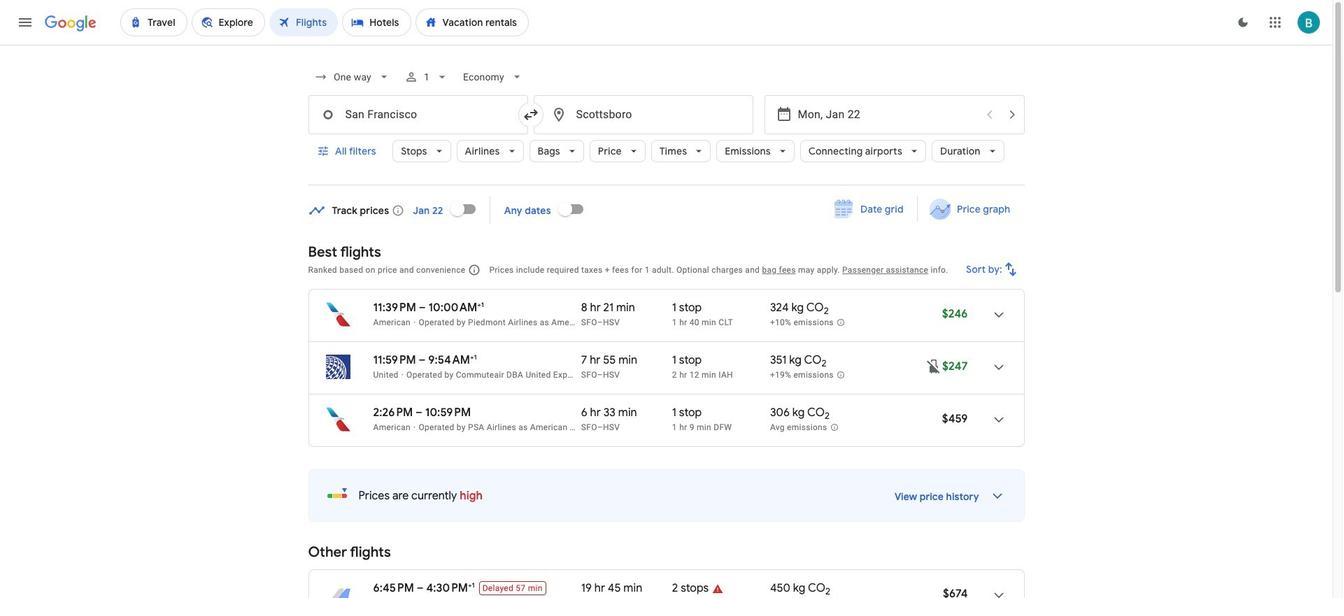 Task type: describe. For each thing, give the bounding box(es) containing it.
view price history image
[[980, 479, 1014, 513]]

Arrival time: 4:30 PM on  Tuesday, January 23. text field
[[426, 581, 475, 595]]

swap origin and destination. image
[[522, 106, 539, 123]]

loading results progress bar
[[0, 45, 1333, 48]]

247 US dollars text field
[[942, 360, 968, 374]]

459 US dollars text field
[[942, 412, 968, 426]]

1 stop flight. element for total duration 8 hr 21 min. element
[[672, 301, 702, 317]]

Arrival time: 10:00 AM on  Tuesday, January 23. text field
[[428, 300, 484, 315]]

leaves san francisco international airport (sfo) at 6:45 pm on monday, january 22 and arrives at huntsville international airport at 4:30 pm on tuesday, january 23. element
[[373, 581, 475, 595]]

1 stop flight. element for total duration 7 hr 55 min. element
[[672, 353, 702, 369]]

2 stops flight. element
[[672, 581, 709, 598]]

leaves san francisco international airport (sfo) at 11:59 pm on monday, january 22 and arrives at huntsville international airport at 9:54 am on tuesday, january 23. element
[[373, 353, 477, 367]]

flight details. leaves san francisco international airport (sfo) at 2:26 pm on monday, january 22 and arrives at huntsville international airport at 10:59 pm on monday, january 22. image
[[982, 403, 1015, 437]]

Departure time: 6:45 PM. text field
[[373, 581, 414, 595]]

Departure text field
[[798, 96, 977, 134]]

Departure time: 2:26 PM. text field
[[373, 406, 413, 420]]

leaves san francisco international airport (sfo) at 2:26 pm on monday, january 22 and arrives at huntsville international airport at 10:59 pm on monday, january 22. element
[[373, 406, 471, 420]]

learn more about tracked prices image
[[392, 204, 405, 217]]

total duration 6 hr 33 min. element
[[581, 406, 672, 422]]

674 US dollars text field
[[943, 587, 968, 598]]

total duration 7 hr 55 min. element
[[581, 353, 672, 369]]



Task type: locate. For each thing, give the bounding box(es) containing it.
Departure time: 11:59 PM. text field
[[373, 353, 416, 367]]

main content
[[308, 192, 1025, 598]]

total duration 8 hr 21 min. element
[[581, 301, 672, 317]]

flight details. leaves san francisco international airport (sfo) at 11:39 pm on monday, january 22 and arrives at huntsville international airport at 10:00 am on tuesday, january 23. image
[[982, 298, 1015, 332]]

1 stop flight. element for total duration 6 hr 33 min. element
[[672, 406, 702, 422]]

2 vertical spatial 1 stop flight. element
[[672, 406, 702, 422]]

find the best price region
[[308, 192, 1025, 233]]

flight details. leaves san francisco international airport (sfo) at 6:45 pm on monday, january 22 and arrives at huntsville international airport at 4:30 pm on tuesday, january 23. image
[[982, 579, 1015, 598]]

None search field
[[308, 60, 1025, 185]]

this price for this flight doesn't include overhead bin access. if you need a carry-on bag, use the bags filter to update prices. image
[[926, 358, 942, 375]]

main menu image
[[17, 14, 34, 31]]

change appearance image
[[1226, 6, 1260, 39]]

3 1 stop flight. element from the top
[[672, 406, 702, 422]]

2 1 stop flight. element from the top
[[672, 353, 702, 369]]

flight details. leaves san francisco international airport (sfo) at 11:59 pm on monday, january 22 and arrives at huntsville international airport at 9:54 am on tuesday, january 23. image
[[982, 350, 1015, 384]]

total duration 19 hr 45 min. element
[[581, 581, 672, 598]]

1 vertical spatial 1 stop flight. element
[[672, 353, 702, 369]]

246 US dollars text field
[[942, 307, 968, 321]]

Arrival time: 10:59 PM. text field
[[425, 406, 471, 420]]

None text field
[[533, 95, 753, 134]]

None field
[[308, 64, 396, 90], [458, 64, 530, 90], [308, 64, 396, 90], [458, 64, 530, 90]]

leaves san francisco international airport (sfo) at 11:39 pm on monday, january 22 and arrives at huntsville international airport at 10:00 am on tuesday, january 23. element
[[373, 300, 484, 315]]

Departure time: 11:39 PM. text field
[[373, 301, 416, 315]]

0 vertical spatial 1 stop flight. element
[[672, 301, 702, 317]]

Arrival time: 9:54 AM on  Tuesday, January 23. text field
[[428, 353, 477, 367]]

 image
[[401, 370, 404, 380]]

1 1 stop flight. element from the top
[[672, 301, 702, 317]]

learn more about ranking image
[[468, 264, 481, 276]]

1 stop flight. element
[[672, 301, 702, 317], [672, 353, 702, 369], [672, 406, 702, 422]]

None text field
[[308, 95, 528, 134]]



Task type: vqa. For each thing, say whether or not it's contained in the screenshot.
second 1 stop flight. element from the bottom
yes



